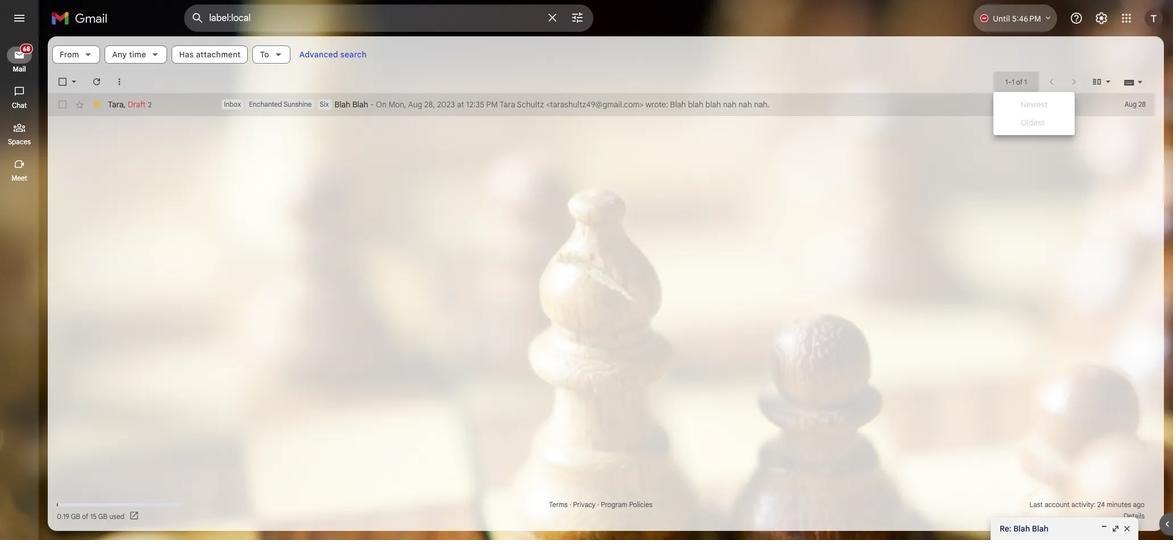 Task type: describe. For each thing, give the bounding box(es) containing it.
from button
[[52, 45, 100, 64]]

0 horizontal spatial aug
[[408, 99, 422, 110]]

–
[[1008, 78, 1012, 86]]

oldest menu item
[[994, 114, 1075, 132]]

main menu image
[[13, 11, 26, 25]]

1 horizontal spatial of
[[1016, 78, 1023, 86]]

blah right six
[[335, 99, 350, 110]]

main content containing from
[[48, 36, 1164, 532]]

pop out image
[[1111, 525, 1120, 534]]

to button
[[253, 45, 290, 64]]

program policies link
[[601, 501, 653, 509]]

terms
[[549, 501, 568, 509]]

clear search image
[[541, 6, 564, 29]]

1 nah from the left
[[723, 99, 737, 110]]

terms · privacy · program policies
[[549, 501, 653, 509]]

has
[[179, 49, 194, 60]]

2 blah from the left
[[706, 99, 721, 110]]

privacy link
[[573, 501, 596, 509]]

28
[[1139, 100, 1146, 109]]

pm
[[486, 99, 498, 110]]

spaces
[[8, 138, 31, 146]]

1 · from the left
[[570, 501, 571, 509]]

Search in mail text field
[[209, 13, 539, 24]]

newest
[[1021, 99, 1048, 110]]

re: blah blah
[[1000, 524, 1049, 534]]

2
[[148, 100, 152, 109]]

settings image
[[1095, 11, 1108, 25]]

advanced
[[299, 49, 338, 60]]

mail heading
[[0, 65, 39, 74]]

tara , draft 2
[[108, 99, 152, 109]]

footer inside main content
[[48, 500, 1155, 522]]

68
[[23, 45, 30, 53]]

toggle split pane mode image
[[1091, 76, 1103, 88]]

2 gb from the left
[[98, 512, 108, 521]]

oldest
[[1021, 118, 1045, 128]]

gmail image
[[51, 7, 113, 30]]

nah.
[[754, 99, 770, 110]]

minimize image
[[1100, 525, 1109, 534]]

refresh image
[[91, 76, 102, 88]]

blah blah - on mon, aug 28, 2023 at 12:35 pm tara schultz <tarashultz49@gmail.com> wrote: blah blah blah nah nah nah.
[[335, 99, 770, 110]]

mail
[[13, 65, 26, 73]]

used
[[109, 512, 124, 521]]

schultz
[[517, 99, 544, 110]]

3 1 from the left
[[1025, 78, 1027, 86]]

navigation containing mail
[[0, 36, 40, 541]]

meet heading
[[0, 174, 39, 183]]

advanced search button
[[295, 44, 371, 65]]

1 horizontal spatial tara
[[500, 99, 515, 110]]

on
[[376, 99, 387, 110]]

2 · from the left
[[597, 501, 599, 509]]

24
[[1098, 501, 1105, 509]]

blah down last
[[1032, 524, 1049, 534]]

1 1 from the left
[[1006, 78, 1008, 86]]

28,
[[424, 99, 435, 110]]

1 – 1 of 1
[[1006, 78, 1027, 86]]

from
[[60, 49, 79, 60]]

aug 28
[[1125, 100, 1146, 109]]

spaces heading
[[0, 138, 39, 147]]

enchanted sunshine
[[249, 100, 312, 109]]

chat heading
[[0, 101, 39, 110]]

has attachment
[[179, 49, 241, 60]]

0.19 gb of 15 gb used
[[57, 512, 124, 521]]



Task type: locate. For each thing, give the bounding box(es) containing it.
follow link to manage storage image
[[129, 511, 140, 522]]

2023
[[437, 99, 455, 110]]

program
[[601, 501, 627, 509]]

1 horizontal spatial gb
[[98, 512, 108, 521]]

,
[[124, 99, 126, 109]]

terms link
[[549, 501, 568, 509]]

time
[[129, 49, 146, 60]]

0 horizontal spatial blah
[[688, 99, 704, 110]]

re:
[[1000, 524, 1012, 534]]

1 vertical spatial of
[[82, 512, 88, 521]]

any
[[112, 49, 127, 60]]

search in mail image
[[188, 8, 208, 28]]

1 blah from the left
[[688, 99, 704, 110]]

details link
[[1124, 512, 1145, 521]]

15
[[90, 512, 97, 521]]

attachment
[[196, 49, 241, 60]]

gb right 15 on the left bottom
[[98, 512, 108, 521]]

blah left the -
[[352, 99, 368, 110]]

0 horizontal spatial 1
[[1006, 78, 1008, 86]]

at
[[457, 99, 464, 110]]

close image
[[1123, 525, 1132, 534]]

1 horizontal spatial 1
[[1012, 78, 1015, 86]]

· right privacy link
[[597, 501, 599, 509]]

0 horizontal spatial nah
[[723, 99, 737, 110]]

enchanted
[[249, 100, 282, 109]]

tara left draft
[[108, 99, 124, 109]]

1
[[1006, 78, 1008, 86], [1012, 78, 1015, 86], [1025, 78, 1027, 86]]

-
[[370, 99, 374, 110]]

details
[[1124, 512, 1145, 521]]

to
[[260, 49, 269, 60]]

row containing tara
[[48, 93, 1155, 116]]

68 link
[[7, 44, 33, 64]]

0 horizontal spatial ·
[[570, 501, 571, 509]]

footer
[[48, 500, 1155, 522]]

gb right 0.19
[[71, 512, 80, 521]]

blah left nah.
[[706, 99, 721, 110]]

blah right wrote:
[[688, 99, 704, 110]]

0.19
[[57, 512, 69, 521]]

main content
[[48, 36, 1164, 532]]

of
[[1016, 78, 1023, 86], [82, 512, 88, 521]]

tara
[[108, 99, 124, 109], [500, 99, 515, 110]]

<tarashultz49@gmail.com>
[[546, 99, 644, 110]]

· right terms on the left of the page
[[570, 501, 571, 509]]

aug left 28
[[1125, 100, 1137, 109]]

1 horizontal spatial ·
[[597, 501, 599, 509]]

sunshine
[[284, 100, 312, 109]]

last account activity: 24 minutes ago details
[[1030, 501, 1145, 521]]

blah
[[335, 99, 350, 110], [352, 99, 368, 110], [670, 99, 686, 110], [1014, 524, 1030, 534], [1032, 524, 1049, 534]]

any time
[[112, 49, 146, 60]]

2 1 from the left
[[1012, 78, 1015, 86]]

advanced search options image
[[566, 6, 589, 29]]

nah
[[723, 99, 737, 110], [739, 99, 752, 110]]

2 horizontal spatial 1
[[1025, 78, 1027, 86]]

1 gb from the left
[[71, 512, 80, 521]]

activity:
[[1072, 501, 1096, 509]]

mon,
[[389, 99, 406, 110]]

ago
[[1133, 501, 1145, 509]]

newest menu item
[[994, 96, 1075, 114]]

blah right wrote:
[[670, 99, 686, 110]]

None checkbox
[[57, 76, 68, 88], [57, 99, 68, 110], [57, 76, 68, 88], [57, 99, 68, 110]]

select input tool image
[[1137, 78, 1144, 86]]

six
[[320, 100, 329, 109]]

privacy
[[573, 501, 596, 509]]

support image
[[1070, 11, 1083, 25]]

wrote:
[[646, 99, 668, 110]]

navigation
[[0, 36, 40, 541]]

2 nah from the left
[[739, 99, 752, 110]]

inbox
[[224, 100, 241, 109]]

·
[[570, 501, 571, 509], [597, 501, 599, 509]]

chat
[[12, 101, 27, 110]]

of right "–"
[[1016, 78, 1023, 86]]

draft
[[128, 99, 146, 109]]

1 horizontal spatial nah
[[739, 99, 752, 110]]

aug
[[408, 99, 422, 110], [1125, 100, 1137, 109]]

policies
[[629, 501, 653, 509]]

account
[[1045, 501, 1070, 509]]

0 horizontal spatial of
[[82, 512, 88, 521]]

blah right re: on the bottom right
[[1014, 524, 1030, 534]]

blah
[[688, 99, 704, 110], [706, 99, 721, 110]]

Search in mail search field
[[184, 5, 593, 32]]

of left 15 on the left bottom
[[82, 512, 88, 521]]

12:35
[[466, 99, 484, 110]]

aug left 28,
[[408, 99, 422, 110]]

has attachment button
[[172, 45, 248, 64]]

footer containing terms
[[48, 500, 1155, 522]]

0 vertical spatial of
[[1016, 78, 1023, 86]]

more image
[[114, 76, 125, 88]]

advanced search
[[299, 49, 367, 60]]

any time button
[[105, 45, 167, 64]]

tara right pm
[[500, 99, 515, 110]]

row
[[48, 93, 1155, 116]]

last
[[1030, 501, 1043, 509]]

minutes
[[1107, 501, 1131, 509]]

0 horizontal spatial tara
[[108, 99, 124, 109]]

1 horizontal spatial aug
[[1125, 100, 1137, 109]]

0 horizontal spatial gb
[[71, 512, 80, 521]]

search
[[340, 49, 367, 60]]

1 horizontal spatial blah
[[706, 99, 721, 110]]

gb
[[71, 512, 80, 521], [98, 512, 108, 521]]

meet
[[11, 174, 27, 182]]



Task type: vqa. For each thing, say whether or not it's contained in the screenshot.
Spaces
yes



